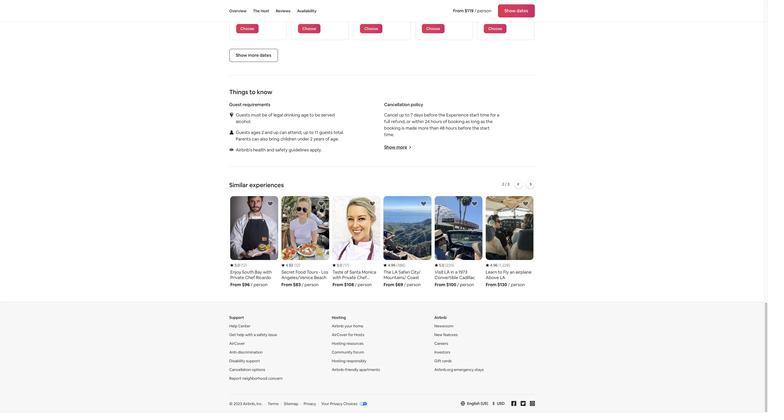 Task type: describe. For each thing, give the bounding box(es) containing it.
cancellation for cancellation policy
[[385, 102, 410, 108]]

emergency
[[454, 367, 474, 372]]

0 vertical spatial booking
[[449, 119, 465, 124]]

0 horizontal spatial the
[[439, 112, 446, 118]]

aircover for aircover link
[[229, 341, 245, 346]]

gift cards link
[[435, 359, 452, 364]]

gift cards
[[435, 359, 452, 364]]

from for from $119 / person
[[454, 8, 464, 14]]

1 as from the left
[[466, 119, 470, 124]]

airbnb's health and safety guidelines apply.
[[236, 147, 322, 153]]

of inside 'guests must be of legal drinking age to be served alcohol.'
[[269, 112, 273, 118]]

must
[[251, 112, 261, 118]]

discrimination
[[238, 350, 263, 355]]

) for $100
[[453, 263, 455, 268]]

4.96 for $69
[[388, 263, 396, 268]]

cancellation for cancellation options
[[229, 367, 251, 372]]

cancel
[[385, 112, 398, 118]]

overview button
[[229, 0, 247, 22]]

hosting responsibly
[[332, 359, 367, 364]]

person for from $119 / person
[[478, 8, 492, 14]]

48
[[440, 125, 445, 131]]

2 / 3
[[502, 182, 510, 187]]

help
[[237, 332, 245, 337]]

experiences
[[250, 181, 284, 189]]

1 horizontal spatial up
[[303, 130, 309, 135]]

airbnb your home
[[332, 324, 364, 329]]

12 for $83
[[296, 263, 299, 268]]

from for from $83 / person
[[282, 282, 292, 288]]

of inside guests ages 2 and up can attend, up to 11 guests total. parents can also bring children under 2 years of age.
[[326, 136, 330, 142]]

total.
[[334, 130, 344, 135]]

show more dates link
[[229, 49, 278, 62]]

save this experience image for from $100 / person
[[472, 201, 478, 207]]

save this experience image for from $108 / person
[[369, 201, 376, 207]]

drinking
[[284, 112, 300, 118]]

disability support
[[229, 359, 260, 364]]

save this experience image for from $69 / person
[[421, 201, 427, 207]]

1 privacy from the left
[[304, 402, 316, 406]]

4.96 for $130
[[491, 263, 498, 268]]

learn to fly an airplane above la group
[[486, 196, 534, 288]]

report neighborhood concern
[[229, 376, 283, 381]]

forum
[[354, 350, 364, 355]]

apply.
[[310, 147, 322, 153]]

show dates link
[[498, 4, 535, 17]]

2 be from the left
[[315, 112, 320, 118]]

/ inside learn to fly an airplane above la group
[[509, 282, 510, 288]]

with
[[245, 332, 253, 337]]

4.92 ( 12 )
[[286, 263, 301, 268]]

more inside cancel up to 7 days before the experience start time for a full refund, or within 24 hours of booking as long as the booking is made more than 48 hours before the start time.
[[418, 125, 429, 131]]

airbnb for airbnb your home
[[332, 324, 344, 329]]

( for $96
[[241, 263, 242, 268]]

to inside cancel up to 7 days before the experience start time for a full refund, or within 24 hours of booking as long as the booking is made more than 48 hours before the start time.
[[405, 112, 410, 118]]

) for $130
[[509, 263, 510, 268]]

attend,
[[288, 130, 303, 135]]

new
[[435, 332, 443, 337]]

careers
[[435, 341, 449, 346]]

person for from $100 / person
[[460, 282, 474, 288]]

hosts
[[354, 332, 365, 337]]

overview
[[229, 8, 247, 13]]

under
[[298, 136, 309, 142]]

from for from $108 / person
[[333, 282, 344, 288]]

reviews button
[[276, 0, 291, 22]]

new features
[[435, 332, 458, 337]]

0 horizontal spatial safety
[[257, 332, 268, 337]]

hosting for hosting responsibly
[[332, 359, 346, 364]]

$130
[[498, 282, 508, 288]]

1 horizontal spatial dates
[[517, 8, 529, 14]]

$69
[[396, 282, 403, 288]]

hosting resources link
[[332, 341, 364, 346]]

community
[[332, 350, 353, 355]]

( for $69
[[397, 263, 398, 268]]

ages
[[251, 130, 261, 135]]

resources
[[347, 341, 364, 346]]

community forum
[[332, 350, 364, 355]]

(us)
[[481, 401, 489, 406]]

sitemap
[[284, 402, 299, 406]]

/ inside group
[[302, 282, 304, 288]]

5.0 ( 220 )
[[439, 263, 455, 268]]

) for $96
[[246, 263, 247, 268]]

$
[[493, 401, 495, 406]]

from for from $130 / person
[[486, 282, 497, 288]]

sitemap link
[[284, 402, 299, 406]]

/ inside taste of santa monica with private chef samantha group
[[355, 282, 357, 288]]

) for $69
[[405, 263, 406, 268]]

age.
[[331, 136, 339, 142]]

investors
[[435, 350, 451, 355]]

0 horizontal spatial can
[[252, 136, 259, 142]]

your privacy choices
[[322, 402, 358, 406]]

to left know at the left top of the page
[[250, 88, 256, 96]]

5.0 ( 17 )
[[337, 263, 349, 268]]

save this experience image for from $96 / person
[[267, 201, 274, 207]]

investors link
[[435, 350, 451, 355]]

parents
[[236, 136, 251, 142]]

cancellation options link
[[229, 367, 265, 372]]

4.96 ( 386 )
[[388, 263, 406, 268]]

/ inside visit la in a 1973 convertible cadillac group
[[458, 282, 459, 288]]

show more
[[385, 144, 408, 150]]

guest requirements
[[229, 102, 271, 108]]

1,228
[[500, 263, 509, 268]]

made
[[406, 125, 417, 131]]

for inside cancel up to 7 days before the experience start time for a full refund, or within 24 hours of booking as long as the booking is made more than 48 hours before the start time.
[[491, 112, 497, 118]]

from $119 / person
[[454, 8, 492, 14]]

rating 5.0 out of 5; 220 reviews image
[[435, 263, 455, 268]]

airbnb your home link
[[332, 324, 364, 329]]

get help with a safety issue
[[229, 332, 277, 337]]

2023
[[234, 402, 242, 406]]

gift
[[435, 359, 442, 364]]

( for $108
[[343, 263, 344, 268]]

1 vertical spatial and
[[267, 147, 275, 153]]

help center link
[[229, 324, 251, 329]]

4.96 ( 1,228 )
[[491, 263, 510, 268]]

terms
[[268, 402, 279, 406]]

airbnb.org
[[435, 367, 453, 372]]

your
[[345, 324, 353, 329]]

help
[[229, 324, 238, 329]]

a inside cancel up to 7 days before the experience start time for a full refund, or within 24 hours of booking as long as the booking is made more than 48 hours before the start time.
[[498, 112, 500, 118]]

anti-discrimination
[[229, 350, 263, 355]]

long
[[471, 119, 480, 124]]

17
[[344, 263, 348, 268]]

5.0 ( 12 )
[[235, 263, 247, 268]]

person for from $96 / person
[[254, 282, 268, 288]]

report
[[229, 376, 242, 381]]

rating 5.0 out of 5; 12 reviews image
[[231, 263, 247, 268]]

to inside 'guests must be of legal drinking age to be served alcohol.'
[[310, 112, 314, 118]]

taste of santa monica with private chef samantha group
[[333, 196, 381, 288]]

english (us)
[[468, 401, 489, 406]]

$108
[[344, 282, 354, 288]]

alcohol.
[[236, 119, 251, 124]]

person for from $83 / person
[[305, 282, 319, 288]]

availability button
[[297, 0, 317, 22]]



Task type: vqa. For each thing, say whether or not it's contained in the screenshot.


Task type: locate. For each thing, give the bounding box(es) containing it.
0 vertical spatial the
[[439, 112, 446, 118]]

refund,
[[392, 119, 406, 124]]

save this experience image inside taste of santa monica with private chef samantha group
[[369, 201, 376, 207]]

3 $119 / person from the left
[[484, 13, 511, 19]]

5.0 left 17
[[337, 263, 342, 268]]

disability support link
[[229, 359, 260, 364]]

know
[[257, 88, 273, 96]]

english (us) button
[[461, 401, 489, 406]]

( inside taste of santa monica with private chef samantha group
[[343, 263, 344, 268]]

start up long
[[470, 112, 480, 118]]

aircover link
[[229, 341, 245, 346]]

) up from $130 / person
[[509, 263, 510, 268]]

guests inside guests ages 2 and up can attend, up to 11 guests total. parents can also bring children under 2 years of age.
[[236, 130, 250, 135]]

aircover down airbnb your home
[[332, 332, 348, 337]]

0 horizontal spatial dates
[[260, 52, 272, 58]]

from for from $96 / person
[[231, 282, 241, 288]]

1 horizontal spatial as
[[481, 119, 485, 124]]

2 hosting from the top
[[332, 341, 346, 346]]

show for show dates
[[505, 8, 516, 14]]

2 horizontal spatial $119 / person
[[484, 13, 511, 19]]

0 horizontal spatial aircover
[[229, 341, 245, 346]]

0 vertical spatial of
[[269, 112, 273, 118]]

1 vertical spatial dates
[[260, 52, 272, 58]]

12 right "4.92"
[[296, 263, 299, 268]]

2 horizontal spatial 2
[[502, 182, 505, 187]]

0 horizontal spatial privacy
[[304, 402, 316, 406]]

0 vertical spatial start
[[470, 112, 480, 118]]

1 horizontal spatial can
[[280, 130, 287, 135]]

2 ) from the left
[[299, 263, 301, 268]]

0 horizontal spatial up
[[274, 130, 279, 135]]

guests
[[320, 130, 333, 135]]

2 horizontal spatial of
[[443, 119, 448, 124]]

save this experience image
[[421, 201, 427, 207], [523, 201, 529, 207]]

up up refund,
[[399, 112, 405, 118]]

6 ( from the left
[[499, 263, 500, 268]]

0 horizontal spatial start
[[470, 112, 480, 118]]

1 12 from the left
[[242, 263, 246, 268]]

0 vertical spatial before
[[424, 112, 438, 118]]

1 5.0 from the left
[[235, 263, 240, 268]]

12 for $96
[[242, 263, 246, 268]]

from inside "enjoy south bay with private chef ricardo" group
[[231, 282, 241, 288]]

0 vertical spatial more
[[248, 52, 259, 58]]

aircover for aircover for hosts
[[332, 332, 348, 337]]

from for from $69 / person
[[384, 282, 395, 288]]

) inside learn to fly an airplane above la group
[[509, 263, 510, 268]]

1 $119 / person from the left
[[236, 13, 263, 19]]

2 vertical spatial hosting
[[332, 359, 346, 364]]

issue
[[269, 332, 277, 337]]

hours up than
[[431, 119, 442, 124]]

1 ( from the left
[[241, 263, 242, 268]]

years
[[314, 136, 325, 142]]

0 vertical spatial cancellation
[[385, 102, 410, 108]]

hosting for hosting
[[332, 315, 346, 320]]

guests up alcohol.
[[236, 112, 250, 118]]

) up $96
[[246, 263, 247, 268]]

1 vertical spatial before
[[458, 125, 472, 131]]

from $69 / person
[[384, 282, 421, 288]]

0 horizontal spatial save this experience image
[[421, 201, 427, 207]]

$100
[[447, 282, 457, 288]]

booking up time.
[[385, 125, 401, 131]]

0 horizontal spatial airbnb
[[332, 324, 344, 329]]

1 vertical spatial hours
[[446, 125, 457, 131]]

( inside the la safari city/ mountains/ coast group
[[397, 263, 398, 268]]

rating 4.96 out of 5; 1,228 reviews image
[[486, 263, 510, 268]]

airbnb.org emergency stays
[[435, 367, 484, 372]]

) up from $69 / person
[[405, 263, 406, 268]]

1 vertical spatial booking
[[385, 125, 401, 131]]

5 ( from the left
[[446, 263, 447, 268]]

rating 4.92 out of 5; 12 reviews image
[[282, 263, 301, 268]]

( up $69
[[397, 263, 398, 268]]

support
[[246, 359, 260, 364]]

1 vertical spatial safety
[[257, 332, 268, 337]]

privacy
[[304, 402, 316, 406], [330, 402, 343, 406]]

1 horizontal spatial 2
[[310, 136, 313, 142]]

safety down children
[[275, 147, 288, 153]]

1 horizontal spatial 12
[[296, 263, 299, 268]]

secret food tours - los angeles/venice beach group
[[282, 196, 330, 288]]

1 guests from the top
[[236, 112, 250, 118]]

privacy left your
[[304, 402, 316, 406]]

0 horizontal spatial a
[[254, 332, 256, 337]]

0 vertical spatial for
[[491, 112, 497, 118]]

cancellation down disability
[[229, 367, 251, 372]]

save this experience image inside learn to fly an airplane above la group
[[523, 201, 529, 207]]

the la safari city/ mountains/ coast group
[[384, 196, 432, 288]]

0 horizontal spatial before
[[424, 112, 438, 118]]

careers link
[[435, 341, 449, 346]]

cancellation options
[[229, 367, 265, 372]]

from $108 / person
[[333, 282, 372, 288]]

person inside taste of santa monica with private chef samantha group
[[358, 282, 372, 288]]

0 horizontal spatial $119 / person
[[236, 13, 263, 19]]

aircover
[[332, 332, 348, 337], [229, 341, 245, 346]]

availability
[[297, 8, 317, 13]]

1 4.96 from the left
[[388, 263, 396, 268]]

0 horizontal spatial 5.0
[[235, 263, 240, 268]]

up up under
[[303, 130, 309, 135]]

2 ( from the left
[[294, 263, 296, 268]]

hosting responsibly link
[[332, 359, 367, 364]]

airbnb.org emergency stays link
[[435, 367, 484, 372]]

( inside secret food tours - los angeles/venice beach group
[[294, 263, 296, 268]]

airbnb up newsroom
[[435, 315, 447, 320]]

from for from $100 / person
[[435, 282, 446, 288]]

0 horizontal spatial be
[[262, 112, 268, 118]]

get
[[229, 332, 236, 337]]

hours
[[431, 119, 442, 124], [446, 125, 457, 131]]

1 horizontal spatial privacy
[[330, 402, 343, 406]]

( up $130
[[499, 263, 500, 268]]

save this experience image inside the la safari city/ mountains/ coast group
[[421, 201, 427, 207]]

things to know
[[229, 88, 273, 96]]

apartments
[[360, 367, 380, 372]]

full
[[385, 119, 391, 124]]

things
[[229, 88, 248, 96]]

is
[[402, 125, 405, 131]]

aircover up anti- on the bottom left of page
[[229, 341, 245, 346]]

( inside "enjoy south bay with private chef ricardo" group
[[241, 263, 242, 268]]

a right "with"
[[254, 332, 256, 337]]

1 ) from the left
[[246, 263, 247, 268]]

2 vertical spatial more
[[397, 144, 408, 150]]

show for show more dates
[[236, 52, 247, 58]]

4.96 left 386
[[388, 263, 396, 268]]

from inside visit la in a 1973 convertible cadillac group
[[435, 282, 446, 288]]

1 horizontal spatial safety
[[275, 147, 288, 153]]

0 horizontal spatial as
[[466, 119, 470, 124]]

the host button
[[253, 0, 269, 22]]

safety
[[275, 147, 288, 153], [257, 332, 268, 337]]

from inside the la safari city/ mountains/ coast group
[[384, 282, 395, 288]]

·
[[265, 402, 266, 406]]

safety left issue on the bottom left of page
[[257, 332, 268, 337]]

( inside visit la in a 1973 convertible cadillac group
[[446, 263, 447, 268]]

usd
[[497, 401, 505, 406]]

12 inside "enjoy south bay with private chef ricardo" group
[[242, 263, 246, 268]]

1 vertical spatial for
[[348, 332, 354, 337]]

also
[[260, 136, 268, 142]]

from $100 / person
[[435, 282, 474, 288]]

can up children
[[280, 130, 287, 135]]

1 vertical spatial can
[[252, 136, 259, 142]]

2 up also
[[262, 130, 264, 135]]

before down long
[[458, 125, 472, 131]]

the host
[[253, 8, 269, 13]]

1 vertical spatial more
[[418, 125, 429, 131]]

the up 48
[[439, 112, 446, 118]]

1 horizontal spatial 5.0
[[337, 263, 342, 268]]

up up bring
[[274, 130, 279, 135]]

of inside cancel up to 7 days before the experience start time for a full refund, or within 24 hours of booking as long as the booking is made more than 48 hours before the start time.
[[443, 119, 448, 124]]

cancellation up cancel
[[385, 102, 410, 108]]

person inside secret food tours - los angeles/venice beach group
[[305, 282, 319, 288]]

1 horizontal spatial for
[[491, 112, 497, 118]]

2 horizontal spatial show
[[505, 8, 516, 14]]

the down long
[[473, 125, 480, 131]]

5.0 for $100
[[439, 263, 445, 268]]

4 ) from the left
[[405, 263, 406, 268]]

person for from $69 / person
[[407, 282, 421, 288]]

0 horizontal spatial 4.96
[[388, 263, 396, 268]]

3 ) from the left
[[348, 263, 349, 268]]

12 up $96
[[242, 263, 246, 268]]

( up from $96 / person
[[241, 263, 242, 268]]

2 horizontal spatial up
[[399, 112, 405, 118]]

as down the time
[[481, 119, 485, 124]]

/ inside group
[[404, 282, 406, 288]]

3 5.0 from the left
[[439, 263, 445, 268]]

0 horizontal spatial 2
[[262, 130, 264, 135]]

2 privacy from the left
[[330, 402, 343, 406]]

from $83 / person
[[282, 282, 319, 288]]

0 vertical spatial hours
[[431, 119, 442, 124]]

airbnb
[[435, 315, 447, 320], [332, 324, 344, 329]]

1 horizontal spatial hours
[[446, 125, 457, 131]]

as left long
[[466, 119, 470, 124]]

cancel up to 7 days before the experience start time for a full refund, or within 24 hours of booking as long as the booking is made more than 48 hours before the start time.
[[385, 112, 500, 138]]

4.96 inside the la safari city/ mountains/ coast group
[[388, 263, 396, 268]]

of left legal
[[269, 112, 273, 118]]

be right must
[[262, 112, 268, 118]]

rating 5.0 out of 5; 17 reviews image
[[333, 263, 349, 268]]

booking down experience
[[449, 119, 465, 124]]

person inside the la safari city/ mountains/ coast group
[[407, 282, 421, 288]]

guests up parents
[[236, 130, 250, 135]]

24
[[425, 119, 430, 124]]

4.96 inside learn to fly an airplane above la group
[[491, 263, 498, 268]]

1 vertical spatial show
[[236, 52, 247, 58]]

1 vertical spatial start
[[480, 125, 490, 131]]

show inside show dates link
[[505, 8, 516, 14]]

2 left 3
[[502, 182, 505, 187]]

220
[[447, 263, 453, 268]]

4.96 left 1,228
[[491, 263, 498, 268]]

your
[[322, 402, 329, 406]]

navigate to twitter image
[[521, 401, 526, 406]]

) up from $100 / person
[[453, 263, 455, 268]]

0 vertical spatial and
[[265, 130, 273, 135]]

12
[[242, 263, 246, 268], [296, 263, 299, 268]]

1 vertical spatial of
[[443, 119, 448, 124]]

2 left years
[[310, 136, 313, 142]]

aircover for hosts link
[[332, 332, 365, 337]]

1 horizontal spatial be
[[315, 112, 320, 118]]

save this experience image inside visit la in a 1973 convertible cadillac group
[[472, 201, 478, 207]]

0 vertical spatial aircover
[[332, 332, 348, 337]]

served
[[321, 112, 335, 118]]

1 horizontal spatial show
[[385, 144, 396, 150]]

2 vertical spatial show
[[385, 144, 396, 150]]

of down guests on the top of the page
[[326, 136, 330, 142]]

1 horizontal spatial more
[[397, 144, 408, 150]]

3 save this experience image from the left
[[369, 201, 376, 207]]

cards
[[442, 359, 452, 364]]

english
[[468, 401, 480, 406]]

to inside guests ages 2 and up can attend, up to 11 guests total. parents can also bring children under 2 years of age.
[[310, 130, 314, 135]]

of up 48
[[443, 119, 448, 124]]

1 horizontal spatial cancellation
[[385, 102, 410, 108]]

person for from $130 / person
[[511, 282, 525, 288]]

3 hosting from the top
[[332, 359, 346, 364]]

$119
[[465, 8, 474, 14], [236, 13, 245, 19], [298, 13, 307, 19], [484, 13, 493, 19]]

2 5.0 from the left
[[337, 263, 342, 268]]

1 vertical spatial cancellation
[[229, 367, 251, 372]]

) inside visit la in a 1973 convertible cadillac group
[[453, 263, 455, 268]]

1 vertical spatial a
[[254, 332, 256, 337]]

0 vertical spatial can
[[280, 130, 287, 135]]

hosting up airbnb your home link
[[332, 315, 346, 320]]

5.0 inside "enjoy south bay with private chef ricardo" group
[[235, 263, 240, 268]]

0 vertical spatial safety
[[275, 147, 288, 153]]

5.0 inside visit la in a 1973 convertible cadillac group
[[439, 263, 445, 268]]

) inside taste of santa monica with private chef samantha group
[[348, 263, 349, 268]]

more for show more
[[397, 144, 408, 150]]

anti-discrimination link
[[229, 350, 263, 355]]

and inside guests ages 2 and up can attend, up to 11 guests total. parents can also bring children under 2 years of age.
[[265, 130, 273, 135]]

5.0 for $108
[[337, 263, 342, 268]]

2 as from the left
[[481, 119, 485, 124]]

from inside secret food tours - los angeles/venice beach group
[[282, 282, 292, 288]]

0 vertical spatial 2
[[262, 130, 264, 135]]

person
[[478, 8, 492, 14], [249, 13, 263, 19], [311, 13, 325, 19], [497, 13, 511, 19], [254, 282, 268, 288], [305, 282, 319, 288], [358, 282, 372, 288], [407, 282, 421, 288], [460, 282, 474, 288], [511, 282, 525, 288]]

get help with a safety issue link
[[229, 332, 277, 337]]

home
[[354, 324, 364, 329]]

enjoy south bay with private chef ricardo group
[[231, 196, 278, 288]]

save this experience image for from $130 / person
[[523, 201, 529, 207]]

0 horizontal spatial booking
[[385, 125, 401, 131]]

from inside taste of santa monica with private chef samantha group
[[333, 282, 344, 288]]

for left hosts
[[348, 332, 354, 337]]

from $130 / person
[[486, 282, 525, 288]]

1 horizontal spatial save this experience image
[[523, 201, 529, 207]]

hosting up community
[[332, 341, 346, 346]]

privacy link
[[304, 402, 316, 406]]

features
[[444, 332, 458, 337]]

be left served
[[315, 112, 320, 118]]

) for $83
[[299, 263, 301, 268]]

2 vertical spatial the
[[473, 125, 480, 131]]

policy
[[411, 102, 424, 108]]

to right age
[[310, 112, 314, 118]]

as
[[466, 119, 470, 124], [481, 119, 485, 124]]

airbnb for airbnb
[[435, 315, 447, 320]]

2 vertical spatial 2
[[502, 182, 505, 187]]

hours right 48
[[446, 125, 457, 131]]

can
[[280, 130, 287, 135], [252, 136, 259, 142]]

newsroom
[[435, 324, 454, 329]]

0 vertical spatial airbnb
[[435, 315, 447, 320]]

5.0 inside taste of santa monica with private chef samantha group
[[337, 263, 342, 268]]

navigate to facebook image
[[512, 401, 517, 406]]

requirements
[[243, 102, 271, 108]]

1 horizontal spatial start
[[480, 125, 490, 131]]

can down ages
[[252, 136, 259, 142]]

2 4.96 from the left
[[491, 263, 498, 268]]

1 horizontal spatial of
[[326, 136, 330, 142]]

anti-
[[229, 350, 238, 355]]

1 vertical spatial the
[[486, 119, 493, 124]]

and up also
[[265, 130, 273, 135]]

2 guests from the top
[[236, 130, 250, 135]]

0 vertical spatial a
[[498, 112, 500, 118]]

$119 / person
[[236, 13, 263, 19], [298, 13, 325, 19], [484, 13, 511, 19]]

5 ) from the left
[[453, 263, 455, 268]]

5.0 for $96
[[235, 263, 240, 268]]

airbnb-
[[332, 367, 345, 372]]

5.0 up from $96 / person
[[235, 263, 240, 268]]

from
[[454, 8, 464, 14], [231, 282, 241, 288], [282, 282, 292, 288], [333, 282, 344, 288], [384, 282, 395, 288], [435, 282, 446, 288], [486, 282, 497, 288]]

airbnb's
[[236, 147, 252, 153]]

person inside visit la in a 1973 convertible cadillac group
[[460, 282, 474, 288]]

0 horizontal spatial hours
[[431, 119, 442, 124]]

0 vertical spatial dates
[[517, 8, 529, 14]]

time
[[481, 112, 490, 118]]

airbnb left your
[[332, 324, 344, 329]]

0 horizontal spatial more
[[248, 52, 259, 58]]

start down the time
[[480, 125, 490, 131]]

up inside cancel up to 7 days before the experience start time for a full refund, or within 24 hours of booking as long as the booking is made more than 48 hours before the start time.
[[399, 112, 405, 118]]

1 vertical spatial airbnb
[[332, 324, 344, 329]]

for right the time
[[491, 112, 497, 118]]

/ inside "enjoy south bay with private chef ricardo" group
[[251, 282, 253, 288]]

2 $119 / person from the left
[[298, 13, 325, 19]]

person inside learn to fly an airplane above la group
[[511, 282, 525, 288]]

before up '24'
[[424, 112, 438, 118]]

2 12 from the left
[[296, 263, 299, 268]]

1 horizontal spatial before
[[458, 125, 472, 131]]

health
[[253, 147, 266, 153]]

(
[[241, 263, 242, 268], [294, 263, 296, 268], [343, 263, 344, 268], [397, 263, 398, 268], [446, 263, 447, 268], [499, 263, 500, 268]]

2 save this experience image from the left
[[523, 201, 529, 207]]

save this experience image
[[267, 201, 274, 207], [318, 201, 325, 207], [369, 201, 376, 207], [472, 201, 478, 207]]

6 ) from the left
[[509, 263, 510, 268]]

booking
[[449, 119, 465, 124], [385, 125, 401, 131]]

1 save this experience image from the left
[[267, 201, 274, 207]]

( for $83
[[294, 263, 296, 268]]

) for $108
[[348, 263, 349, 268]]

privacy right your
[[330, 402, 343, 406]]

) inside secret food tours - los angeles/venice beach group
[[299, 263, 301, 268]]

( for $130
[[499, 263, 500, 268]]

person for from $108 / person
[[358, 282, 372, 288]]

1 horizontal spatial aircover
[[332, 332, 348, 337]]

inc.
[[257, 402, 263, 406]]

4 save this experience image from the left
[[472, 201, 478, 207]]

concern
[[268, 376, 283, 381]]

( inside learn to fly an airplane above la group
[[499, 263, 500, 268]]

0 vertical spatial hosting
[[332, 315, 346, 320]]

navigate to instagram image
[[530, 401, 535, 406]]

1 vertical spatial aircover
[[229, 341, 245, 346]]

airbnb-friendly apartments
[[332, 367, 380, 372]]

show for show more
[[385, 144, 396, 150]]

( for $100
[[446, 263, 447, 268]]

new features link
[[435, 332, 458, 337]]

support
[[229, 315, 244, 320]]

guests inside 'guests must be of legal drinking age to be served alcohol.'
[[236, 112, 250, 118]]

a right the time
[[498, 112, 500, 118]]

( right "4.92"
[[294, 263, 296, 268]]

) inside "enjoy south bay with private chef ricardo" group
[[246, 263, 247, 268]]

3 ( from the left
[[343, 263, 344, 268]]

the down the time
[[486, 119, 493, 124]]

to left 7
[[405, 112, 410, 118]]

4 ( from the left
[[397, 263, 398, 268]]

5.0 left 220
[[439, 263, 445, 268]]

hosting up airbnb-
[[332, 359, 346, 364]]

1 be from the left
[[262, 112, 268, 118]]

12 inside secret food tours - los angeles/venice beach group
[[296, 263, 299, 268]]

$83
[[293, 282, 301, 288]]

visit la in a 1973 convertible cadillac group
[[435, 196, 483, 288]]

) inside the la safari city/ mountains/ coast group
[[405, 263, 406, 268]]

guests for guests must be of legal drinking age to be served alcohol.
[[236, 112, 250, 118]]

0 vertical spatial guests
[[236, 112, 250, 118]]

) right "4.92"
[[299, 263, 301, 268]]

hosting resources
[[332, 341, 364, 346]]

guests for guests ages 2 and up can attend, up to 11 guests total. parents can also bring children under 2 years of age.
[[236, 130, 250, 135]]

1 horizontal spatial $119 / person
[[298, 13, 325, 19]]

( up from $108 / person
[[343, 263, 344, 268]]

2 save this experience image from the left
[[318, 201, 325, 207]]

person inside "enjoy south bay with private chef ricardo" group
[[254, 282, 268, 288]]

1 vertical spatial guests
[[236, 130, 250, 135]]

community forum link
[[332, 350, 364, 355]]

) up $108
[[348, 263, 349, 268]]

( up from $100 / person
[[446, 263, 447, 268]]

from inside learn to fly an airplane above la group
[[486, 282, 497, 288]]

0 horizontal spatial cancellation
[[229, 367, 251, 372]]

1 horizontal spatial airbnb
[[435, 315, 447, 320]]

2 vertical spatial of
[[326, 136, 330, 142]]

0 horizontal spatial of
[[269, 112, 273, 118]]

save this experience image inside "enjoy south bay with private chef ricardo" group
[[267, 201, 274, 207]]

and right health
[[267, 147, 275, 153]]

hosting for hosting resources
[[332, 341, 346, 346]]

more for show more dates
[[248, 52, 259, 58]]

1 save this experience image from the left
[[421, 201, 427, 207]]

of
[[269, 112, 273, 118], [443, 119, 448, 124], [326, 136, 330, 142]]

7
[[411, 112, 413, 118]]

rating 4.96 out of 5; 386 reviews image
[[384, 263, 406, 268]]

2 horizontal spatial 5.0
[[439, 263, 445, 268]]

1 vertical spatial 2
[[310, 136, 313, 142]]

1 hosting from the top
[[332, 315, 346, 320]]

1 horizontal spatial the
[[473, 125, 480, 131]]

2 horizontal spatial the
[[486, 119, 493, 124]]

cancellation policy
[[385, 102, 424, 108]]

and
[[265, 130, 273, 135], [267, 147, 275, 153]]

save this experience image for from $83 / person
[[318, 201, 325, 207]]

show inside show more dates link
[[236, 52, 247, 58]]

1 horizontal spatial a
[[498, 112, 500, 118]]

1 vertical spatial hosting
[[332, 341, 346, 346]]

to left 11
[[310, 130, 314, 135]]

help center
[[229, 324, 251, 329]]

0 horizontal spatial 12
[[242, 263, 246, 268]]

2 horizontal spatial more
[[418, 125, 429, 131]]

or
[[407, 119, 411, 124]]



